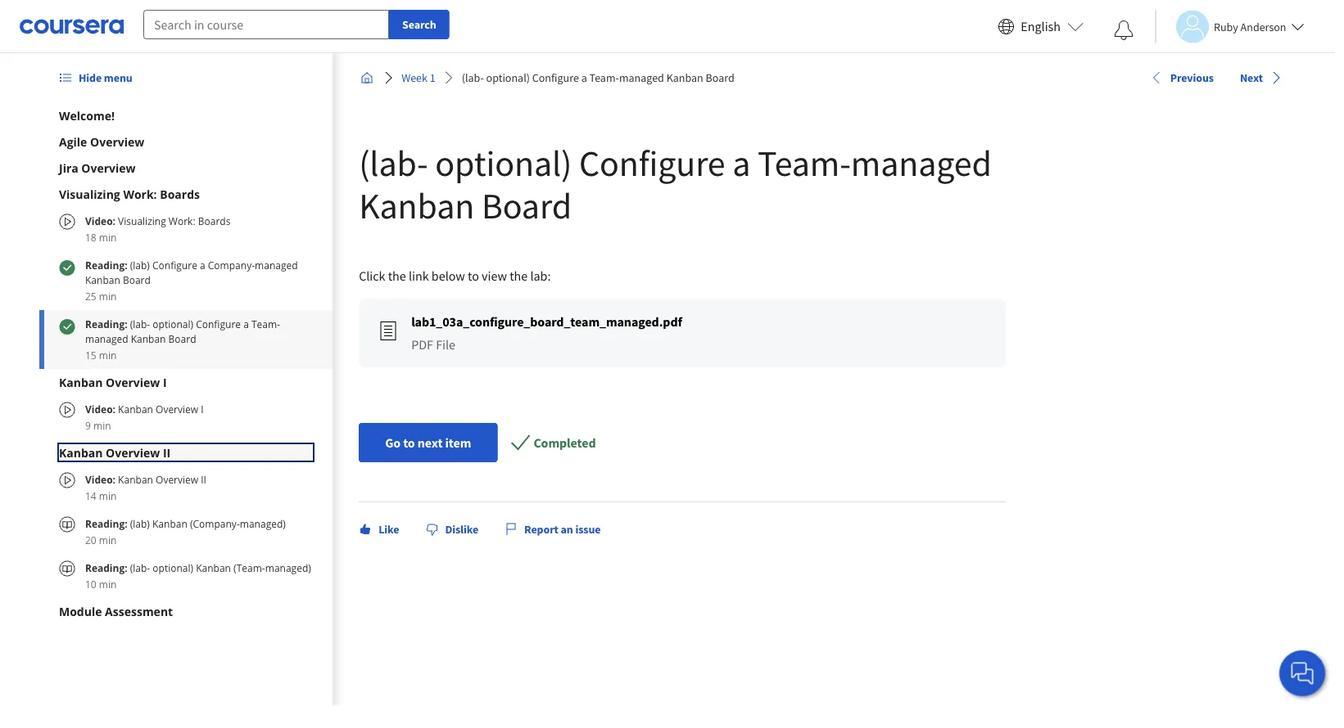 Task type: locate. For each thing, give the bounding box(es) containing it.
Search in course text field
[[143, 10, 389, 39]]

the left lab:
[[510, 268, 528, 284]]

ii inside kanban overview ii dropdown button
[[163, 445, 171, 461]]

kanban overview i button
[[59, 374, 313, 391]]

issue
[[575, 523, 601, 537]]

coursera image
[[20, 13, 124, 40]]

1 vertical spatial (lab- optional) configure a team-managed kanban board
[[359, 140, 992, 228]]

overview down 'kanban overview i' dropdown button
[[156, 403, 198, 416]]

video: inside video: kanban overview ii 14 min
[[85, 473, 115, 487]]

i down 'kanban overview i' dropdown button
[[201, 403, 204, 416]]

a inside (lab- optional) configure a team-managed kanban board link
[[581, 70, 587, 85]]

10
[[85, 578, 96, 591]]

0 vertical spatial work:
[[123, 186, 157, 202]]

board inside (lab- optional) configure a team-managed kanban board
[[482, 183, 572, 228]]

managed)
[[240, 517, 286, 531], [265, 561, 311, 575]]

min
[[99, 231, 117, 244], [99, 290, 117, 303], [99, 349, 117, 362], [93, 419, 111, 432], [99, 489, 117, 503], [99, 534, 117, 547], [99, 578, 117, 591]]

1 horizontal spatial i
[[201, 403, 204, 416]]

overview
[[90, 134, 144, 149], [81, 160, 136, 176], [106, 375, 160, 390], [156, 403, 198, 416], [106, 445, 160, 461], [156, 473, 198, 487]]

ii up video: kanban overview ii 14 min
[[163, 445, 171, 461]]

1 vertical spatial team-
[[758, 140, 851, 186]]

video: for 14
[[85, 473, 115, 487]]

next
[[1240, 70, 1263, 85]]

configure
[[532, 70, 579, 85], [579, 140, 725, 186], [152, 258, 197, 272], [196, 317, 241, 331]]

1 vertical spatial completed image
[[59, 319, 75, 335]]

18
[[85, 231, 96, 244]]

company-
[[208, 258, 255, 272]]

reading: up the 20
[[85, 517, 127, 531]]

show notifications image
[[1114, 20, 1134, 40]]

(lab) down video: kanban overview ii 14 min
[[130, 517, 150, 531]]

i inside video: kanban overview i 9 min
[[201, 403, 204, 416]]

0 vertical spatial completed image
[[59, 260, 75, 276]]

overview down agile overview
[[81, 160, 136, 176]]

hide menu
[[79, 70, 132, 85]]

(lab) down video: visualizing work: boards 18 min
[[130, 258, 150, 272]]

i
[[163, 375, 167, 390], [201, 403, 204, 416]]

view pdf file image
[[379, 321, 398, 341]]

min inside video: kanban overview ii 14 min
[[99, 489, 117, 503]]

managed) inside reading: (lab) kanban (company-managed) 20 min
[[240, 517, 286, 531]]

min right 10
[[99, 578, 117, 591]]

boards inside video: visualizing work: boards 18 min
[[198, 214, 230, 228]]

kanban inside reading: (lab- optional) kanban (team-managed) 10 min
[[196, 561, 231, 575]]

reading: up 25 min
[[85, 258, 130, 272]]

min inside video: visualizing work: boards 18 min
[[99, 231, 117, 244]]

visualizing work: boards
[[59, 186, 200, 202]]

search button
[[389, 10, 449, 39]]

3 reading: from the top
[[85, 517, 127, 531]]

20
[[85, 534, 96, 547]]

1 horizontal spatial work:
[[169, 214, 195, 228]]

managed
[[619, 70, 664, 85], [851, 140, 992, 186], [255, 258, 298, 272], [85, 332, 128, 346]]

board
[[706, 70, 734, 85], [482, 183, 572, 228], [123, 273, 151, 287], [168, 332, 196, 346]]

(lab)
[[130, 258, 150, 272], [130, 517, 150, 531]]

search
[[402, 17, 436, 32]]

overview down video: kanban overview i 9 min
[[106, 445, 160, 461]]

9
[[85, 419, 91, 432]]

work:
[[123, 186, 157, 202], [169, 214, 195, 228]]

module assessment
[[59, 604, 173, 620]]

2 (lab) from the top
[[130, 517, 150, 531]]

4 reading: from the top
[[85, 561, 127, 575]]

2 video: from the top
[[85, 403, 115, 416]]

1 vertical spatial video:
[[85, 403, 115, 416]]

0 vertical spatial i
[[163, 375, 167, 390]]

english
[[1021, 18, 1061, 35]]

min right 14
[[99, 489, 117, 503]]

ruby
[[1214, 19, 1238, 34]]

go to next item
[[385, 435, 471, 451]]

optional)
[[486, 70, 530, 85], [435, 140, 572, 186], [153, 317, 193, 331], [153, 561, 193, 575]]

home image
[[360, 71, 374, 84]]

1 horizontal spatial to
[[468, 268, 479, 284]]

1 vertical spatial to
[[403, 435, 415, 451]]

14
[[85, 489, 96, 503]]

min right 25
[[99, 290, 117, 303]]

completed image for kanban
[[59, 260, 75, 276]]

0 vertical spatial video:
[[85, 214, 115, 228]]

video: up 14
[[85, 473, 115, 487]]

overview up video: kanban overview i 9 min
[[106, 375, 160, 390]]

reading: down 25 min
[[85, 317, 130, 331]]

to right go
[[403, 435, 415, 451]]

2 vertical spatial team-
[[251, 317, 280, 331]]

next
[[418, 435, 443, 451]]

0 horizontal spatial work:
[[123, 186, 157, 202]]

1 completed image from the top
[[59, 260, 75, 276]]

reading: up 10
[[85, 561, 127, 575]]

min right 9
[[93, 419, 111, 432]]

0 vertical spatial (lab)
[[130, 258, 150, 272]]

boards down 'visualizing work: boards' dropdown button
[[198, 214, 230, 228]]

2 reading: from the top
[[85, 317, 130, 331]]

boards down "jira overview" dropdown button
[[160, 186, 200, 202]]

visualizing down visualizing work: boards
[[118, 214, 166, 228]]

(lab- inside reading: (lab- optional) kanban (team-managed) 10 min
[[130, 561, 150, 575]]

the
[[388, 268, 406, 284], [510, 268, 528, 284]]

0 vertical spatial boards
[[160, 186, 200, 202]]

1
[[430, 70, 436, 85]]

i up video: kanban overview i 9 min
[[163, 375, 167, 390]]

(lab) inside (lab) configure a company-managed kanban board
[[130, 258, 150, 272]]

kanban inside (lab- optional) configure a team- managed kanban board
[[131, 332, 166, 346]]

week 1 link
[[395, 63, 442, 93]]

configure inside (lab) configure a company-managed kanban board
[[152, 258, 197, 272]]

video:
[[85, 214, 115, 228], [85, 403, 115, 416], [85, 473, 115, 487]]

0 vertical spatial managed)
[[240, 517, 286, 531]]

2 horizontal spatial team-
[[758, 140, 851, 186]]

work: down 'visualizing work: boards' dropdown button
[[169, 214, 195, 228]]

1 horizontal spatial the
[[510, 268, 528, 284]]

2 vertical spatial video:
[[85, 473, 115, 487]]

2 the from the left
[[510, 268, 528, 284]]

kanban inside reading: (lab) kanban (company-managed) 20 min
[[152, 517, 187, 531]]

ii down kanban overview ii dropdown button
[[201, 473, 206, 487]]

to left the view at top left
[[468, 268, 479, 284]]

work: up video: visualizing work: boards 18 min
[[123, 186, 157, 202]]

link
[[409, 268, 429, 284]]

kanban
[[666, 70, 703, 85], [359, 183, 474, 228], [85, 273, 120, 287], [131, 332, 166, 346], [59, 375, 103, 390], [118, 403, 153, 416], [59, 445, 103, 461], [118, 473, 153, 487], [152, 517, 187, 531], [196, 561, 231, 575]]

0 horizontal spatial team-
[[251, 317, 280, 331]]

1 vertical spatial work:
[[169, 214, 195, 228]]

ii
[[163, 445, 171, 461], [201, 473, 206, 487]]

(lab- inside (lab- optional) configure a team-managed kanban board link
[[462, 70, 484, 85]]

(lab- optional) configure a team- managed kanban board
[[85, 317, 280, 346]]

go
[[385, 435, 401, 451]]

ruby anderson button
[[1155, 10, 1304, 43]]

kanban overview i
[[59, 375, 167, 390]]

to inside button
[[403, 435, 415, 451]]

pdf
[[411, 337, 433, 353]]

0 vertical spatial (lab- optional) configure a team-managed kanban board
[[462, 70, 734, 85]]

video: up 9
[[85, 403, 115, 416]]

1 horizontal spatial ii
[[201, 473, 206, 487]]

(company-
[[190, 517, 240, 531]]

configure inside (lab- optional) configure a team-managed kanban board
[[579, 140, 725, 186]]

0 horizontal spatial ii
[[163, 445, 171, 461]]

0 vertical spatial visualizing
[[59, 186, 120, 202]]

optional) inside (lab- optional) configure a team- managed kanban board
[[153, 317, 193, 331]]

item
[[445, 435, 471, 451]]

team- inside (lab- optional) configure a team-managed kanban board
[[758, 140, 851, 186]]

3 video: from the top
[[85, 473, 115, 487]]

0 vertical spatial ii
[[163, 445, 171, 461]]

jira overview button
[[59, 160, 313, 176]]

board inside (lab- optional) configure a team- managed kanban board
[[168, 332, 196, 346]]

to
[[468, 268, 479, 284], [403, 435, 415, 451]]

min right the 20
[[99, 534, 117, 547]]

video: up 18
[[85, 214, 115, 228]]

1 vertical spatial i
[[201, 403, 204, 416]]

1 horizontal spatial team-
[[589, 70, 619, 85]]

boards
[[160, 186, 200, 202], [198, 214, 230, 228]]

boards inside dropdown button
[[160, 186, 200, 202]]

0 horizontal spatial i
[[163, 375, 167, 390]]

overview inside video: kanban overview ii 14 min
[[156, 473, 198, 487]]

(lab-
[[462, 70, 484, 85], [359, 140, 428, 186], [130, 317, 150, 331], [130, 561, 150, 575]]

report an issue
[[524, 523, 601, 537]]

reading completed element
[[534, 433, 596, 453]]

0 horizontal spatial to
[[403, 435, 415, 451]]

reading: inside reading: (lab) kanban (company-managed) 20 min
[[85, 517, 127, 531]]

(lab- optional) configure a team-managed kanban board
[[462, 70, 734, 85], [359, 140, 992, 228]]

overview for agile overview
[[90, 134, 144, 149]]

team-
[[589, 70, 619, 85], [758, 140, 851, 186], [251, 317, 280, 331]]

agile
[[59, 134, 87, 149]]

overview down kanban overview ii dropdown button
[[156, 473, 198, 487]]

(lab- inside (lab- optional) configure a team- managed kanban board
[[130, 317, 150, 331]]

go to next item button
[[359, 423, 497, 463]]

hide
[[79, 70, 102, 85]]

visualizing
[[59, 186, 120, 202], [118, 214, 166, 228]]

video: inside video: visualizing work: boards 18 min
[[85, 214, 115, 228]]

a inside (lab) configure a company-managed kanban board
[[200, 258, 205, 272]]

overview for kanban overview ii
[[106, 445, 160, 461]]

the left link
[[388, 268, 406, 284]]

completed image
[[59, 260, 75, 276], [59, 319, 75, 335]]

1 vertical spatial (lab)
[[130, 517, 150, 531]]

1 video: from the top
[[85, 214, 115, 228]]

1 vertical spatial managed)
[[265, 561, 311, 575]]

below
[[432, 268, 465, 284]]

overview up jira overview in the left top of the page
[[90, 134, 144, 149]]

1 vertical spatial ii
[[201, 473, 206, 487]]

1 (lab) from the top
[[130, 258, 150, 272]]

managed inside (lab) configure a company-managed kanban board
[[255, 258, 298, 272]]

reading:
[[85, 258, 130, 272], [85, 317, 130, 331], [85, 517, 127, 531], [85, 561, 127, 575]]

1 vertical spatial boards
[[198, 214, 230, 228]]

assessment
[[105, 604, 173, 620]]

min right 18
[[99, 231, 117, 244]]

1 vertical spatial visualizing
[[118, 214, 166, 228]]

visualizing down jira overview in the left top of the page
[[59, 186, 120, 202]]

0 horizontal spatial the
[[388, 268, 406, 284]]

1 reading: from the top
[[85, 258, 130, 272]]

2 completed image from the top
[[59, 319, 75, 335]]

video: inside video: kanban overview i 9 min
[[85, 403, 115, 416]]

a
[[581, 70, 587, 85], [732, 140, 751, 186], [200, 258, 205, 272], [243, 317, 249, 331]]



Task type: vqa. For each thing, say whether or not it's contained in the screenshot.
'Overview' within Agile Overview dropdown button
yes



Task type: describe. For each thing, give the bounding box(es) containing it.
jira
[[59, 160, 78, 176]]

optional) inside reading: (lab- optional) kanban (team-managed) 10 min
[[153, 561, 193, 575]]

english button
[[991, 0, 1090, 53]]

reading: (lab) kanban (company-managed) 20 min
[[85, 517, 286, 547]]

work: inside video: visualizing work: boards 18 min
[[169, 214, 195, 228]]

i inside dropdown button
[[163, 375, 167, 390]]

overview for jira overview
[[81, 160, 136, 176]]

configure inside (lab- optional) configure a team-managed kanban board link
[[532, 70, 579, 85]]

module assessment button
[[59, 604, 313, 620]]

report an issue button
[[498, 515, 607, 545]]

min right 15
[[99, 349, 117, 362]]

visualizing inside video: visualizing work: boards 18 min
[[118, 214, 166, 228]]

dislike
[[445, 523, 478, 537]]

video: for 18
[[85, 214, 115, 228]]

completed image for managed
[[59, 319, 75, 335]]

overview for kanban overview i
[[106, 375, 160, 390]]

click the link below to view the lab:
[[359, 268, 551, 284]]

25 min
[[85, 290, 117, 303]]

agile overview button
[[59, 134, 313, 150]]

kanban inside (lab) configure a company-managed kanban board
[[85, 273, 120, 287]]

week 1
[[401, 70, 436, 85]]

15 min
[[85, 349, 117, 362]]

visualizing inside 'visualizing work: boards' dropdown button
[[59, 186, 120, 202]]

min inside reading: (lab) kanban (company-managed) 20 min
[[99, 534, 117, 547]]

team- inside (lab- optional) configure a team- managed kanban board
[[251, 317, 280, 331]]

(team-
[[234, 561, 265, 575]]

module
[[59, 604, 102, 620]]

previous button
[[1144, 63, 1220, 92]]

previous
[[1170, 70, 1214, 85]]

video: kanban overview ii 14 min
[[85, 473, 206, 503]]

reading: inside reading: (lab- optional) kanban (team-managed) 10 min
[[85, 561, 127, 575]]

report
[[524, 523, 558, 537]]

lab1_03a_configure_board_team_managed.pdf
[[411, 314, 682, 330]]

video: visualizing work: boards 18 min
[[85, 214, 230, 244]]

(lab- optional) configure a team-managed kanban board link
[[455, 63, 741, 93]]

completed
[[534, 435, 596, 451]]

like button
[[352, 515, 406, 545]]

dislike button
[[419, 515, 485, 545]]

a inside (lab- optional) configure a team- managed kanban board
[[243, 317, 249, 331]]

an
[[561, 523, 573, 537]]

kanban inside video: kanban overview i 9 min
[[118, 403, 153, 416]]

visualizing work: boards button
[[59, 186, 313, 202]]

(lab) configure a company-managed kanban board
[[85, 258, 298, 287]]

reading: (lab- optional) kanban (team-managed) 10 min
[[85, 561, 311, 591]]

jira overview
[[59, 160, 136, 176]]

view
[[482, 268, 507, 284]]

configure inside (lab- optional) configure a team- managed kanban board
[[196, 317, 241, 331]]

video: for 9
[[85, 403, 115, 416]]

week
[[401, 70, 428, 85]]

menu
[[104, 70, 132, 85]]

managed inside (lab- optional) configure a team- managed kanban board
[[85, 332, 128, 346]]

overview inside video: kanban overview i 9 min
[[156, 403, 198, 416]]

0 vertical spatial to
[[468, 268, 479, 284]]

chat with us image
[[1289, 661, 1315, 687]]

hide menu button
[[52, 63, 139, 93]]

file
[[436, 337, 455, 353]]

work: inside dropdown button
[[123, 186, 157, 202]]

board inside (lab) configure a company-managed kanban board
[[123, 273, 151, 287]]

kanban overview ii
[[59, 445, 171, 461]]

kanban overview ii button
[[59, 445, 313, 461]]

agile overview
[[59, 134, 144, 149]]

min inside reading: (lab- optional) kanban (team-managed) 10 min
[[99, 578, 117, 591]]

next button
[[1233, 63, 1289, 92]]

lab1_03a_configure_board_team_managed.pdf pdf file
[[411, 314, 682, 353]]

video: kanban overview i 9 min
[[85, 403, 204, 432]]

min inside video: kanban overview i 9 min
[[93, 419, 111, 432]]

25
[[85, 290, 96, 303]]

lab:
[[530, 268, 551, 284]]

anderson
[[1241, 19, 1286, 34]]

1 the from the left
[[388, 268, 406, 284]]

0 vertical spatial team-
[[589, 70, 619, 85]]

kanban inside video: kanban overview ii 14 min
[[118, 473, 153, 487]]

ruby anderson
[[1214, 19, 1286, 34]]

welcome!
[[59, 108, 115, 123]]

ii inside video: kanban overview ii 14 min
[[201, 473, 206, 487]]

(lab) inside reading: (lab) kanban (company-managed) 20 min
[[130, 517, 150, 531]]

managed) inside reading: (lab- optional) kanban (team-managed) 10 min
[[265, 561, 311, 575]]

click
[[359, 268, 385, 284]]

like
[[379, 523, 399, 537]]

15
[[85, 349, 96, 362]]

welcome! button
[[59, 107, 313, 124]]



